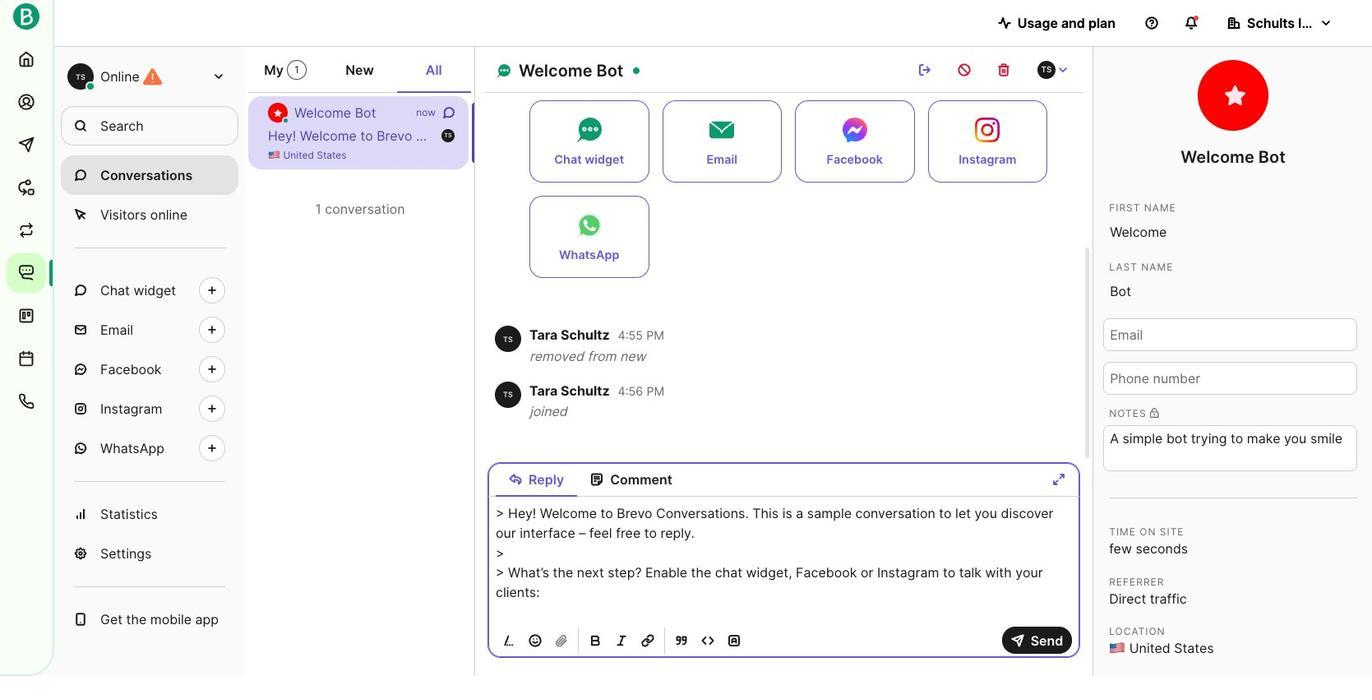 Task type: locate. For each thing, give the bounding box(es) containing it.
0 vertical spatial widget
[[585, 152, 624, 166]]

1 horizontal spatial the
[[1065, 127, 1085, 144]]

Message... text field
[[489, 503, 1081, 622]]

what's
[[1020, 127, 1061, 144]]

conversation right sample
[[616, 127, 696, 144]]

0 vertical spatial email
[[707, 152, 738, 166]]

bot
[[597, 61, 624, 81], [355, 104, 376, 121], [1259, 147, 1286, 167]]

instagram link for left facebook link
[[61, 389, 239, 429]]

bot for ts
[[355, 104, 376, 121]]

1 pm from the top
[[647, 328, 665, 342]]

let
[[716, 127, 731, 144]]

tara up joined
[[530, 382, 558, 399]]

3 to from the left
[[966, 127, 979, 144]]

0 vertical spatial 🇺🇸
[[268, 149, 280, 161]]

first name
[[1110, 202, 1177, 214]]

bot up sample
[[597, 61, 624, 81]]

1 horizontal spatial to
[[699, 127, 712, 144]]

name
[[1145, 202, 1177, 214], [1142, 261, 1174, 273]]

to right "free"
[[966, 127, 979, 144]]

email link
[[663, 100, 782, 182], [61, 310, 239, 350]]

chat widget down visitors online
[[100, 282, 176, 299]]

feel
[[911, 127, 934, 144]]

1 horizontal spatial facebook link
[[795, 100, 915, 182]]

0 vertical spatial pm
[[647, 328, 665, 342]]

schultz up from at the bottom left of page
[[561, 327, 610, 343]]

1 vertical spatial united
[[1130, 640, 1171, 657]]

0 vertical spatial chat widget link
[[530, 100, 649, 182]]

conversation down the brevo
[[325, 201, 405, 217]]

1 vertical spatial welcome bot
[[294, 104, 376, 121]]

1 schultz from the top
[[561, 327, 610, 343]]

united
[[283, 149, 314, 161], [1130, 640, 1171, 657]]

conversations link
[[61, 155, 239, 195]]

hey!
[[268, 127, 296, 144]]

chat widget link
[[530, 100, 649, 182], [61, 271, 239, 310]]

Last name field
[[1104, 275, 1358, 308]]

2 pm from the top
[[647, 384, 665, 398]]

settings link
[[61, 534, 239, 573]]

email link for left facebook link
[[61, 310, 239, 350]]

1 vertical spatial email
[[100, 322, 133, 338]]

whatsapp link for email link associated with left facebook link
[[61, 429, 239, 468]]

the
[[1065, 127, 1085, 144], [1203, 127, 1224, 144], [126, 611, 147, 628]]

0 vertical spatial whatsapp link
[[530, 196, 649, 278]]

4:55
[[618, 328, 643, 342]]

chat
[[555, 152, 582, 166], [100, 282, 130, 299]]

1 horizontal spatial states
[[1175, 640, 1215, 657]]

1 down 🇺🇸 united states
[[315, 201, 321, 217]]

schultz inside tara schultz 4:56 pm joined
[[561, 382, 610, 399]]

0 horizontal spatial conversation
[[325, 201, 405, 217]]

0 horizontal spatial chat widget link
[[61, 271, 239, 310]]

1 horizontal spatial email link
[[663, 100, 782, 182]]

the right the get
[[126, 611, 147, 628]]

welcome bot up a
[[519, 61, 624, 81]]

new
[[346, 62, 374, 78]]

chat widget
[[555, 152, 624, 166], [100, 282, 176, 299]]

1 to from the left
[[361, 127, 373, 144]]

1 vertical spatial bot
[[355, 104, 376, 121]]

0 horizontal spatial the
[[126, 611, 147, 628]]

pm right 4:56
[[647, 384, 665, 398]]

1 vertical spatial instagram
[[100, 401, 162, 417]]

widget down sample
[[585, 152, 624, 166]]

0 horizontal spatial chat
[[100, 282, 130, 299]]

0 vertical spatial united
[[283, 149, 314, 161]]

name right last
[[1142, 261, 1174, 273]]

1 horizontal spatial whatsapp
[[559, 247, 620, 261]]

2 vertical spatial facebook
[[100, 361, 162, 378]]

plan
[[1089, 15, 1116, 31]]

0 horizontal spatial welcome bot
[[294, 104, 376, 121]]

whatsapp link for email link associated with the rightmost facebook link
[[530, 196, 649, 278]]

0 vertical spatial whatsapp
[[559, 247, 620, 261]]

1 horizontal spatial instagram link
[[928, 100, 1048, 182]]

removed
[[530, 348, 584, 364]]

1 vertical spatial whatsapp link
[[61, 429, 239, 468]]

bot down "new" link
[[355, 104, 376, 121]]

tara inside tara schultz 4:56 pm joined
[[530, 382, 558, 399]]

0 horizontal spatial bot
[[355, 104, 376, 121]]

notes
[[1110, 407, 1147, 419]]

last
[[1110, 261, 1138, 273]]

2 horizontal spatial to
[[966, 127, 979, 144]]

1 horizontal spatial whatsapp link
[[530, 196, 649, 278]]

online
[[150, 206, 188, 223]]

0 vertical spatial email link
[[663, 100, 782, 182]]

schults inc
[[1248, 15, 1318, 31]]

pm right 4:55
[[647, 328, 665, 342]]

0 horizontal spatial 1
[[295, 63, 299, 76]]

states up 1 conversation at top
[[317, 149, 347, 161]]

reply
[[529, 471, 564, 488]]

chat widget down sample
[[555, 152, 624, 166]]

schultz
[[561, 327, 610, 343], [561, 382, 610, 399]]

0 vertical spatial welcome bot
[[519, 61, 624, 81]]

0 vertical spatial instagram
[[959, 152, 1017, 166]]

2 horizontal spatial bot
[[1259, 147, 1286, 167]]

name right first
[[1145, 202, 1177, 214]]

tara
[[530, 327, 558, 343], [530, 382, 558, 399]]

pm inside tara schultz 4:55 pm removed from new
[[647, 328, 665, 342]]

instagram
[[959, 152, 1017, 166], [100, 401, 162, 417]]

the left chat at the right of page
[[1203, 127, 1224, 144]]

states down 'traffic'
[[1175, 640, 1215, 657]]

Email email field
[[1104, 318, 1358, 351]]

chat down a
[[555, 152, 582, 166]]

1 vertical spatial schultz
[[561, 382, 610, 399]]

0 vertical spatial tara
[[530, 327, 558, 343]]

name for last name
[[1142, 261, 1174, 273]]

0 horizontal spatial instagram link
[[61, 389, 239, 429]]

0 horizontal spatial states
[[317, 149, 347, 161]]

1 vertical spatial 1
[[315, 201, 321, 217]]

1 horizontal spatial email
[[707, 152, 738, 166]]

bot down widget,
[[1259, 147, 1286, 167]]

welcome bot for last name
[[1181, 147, 1286, 167]]

2 tara from the top
[[530, 382, 558, 399]]

0 vertical spatial chat widget
[[555, 152, 624, 166]]

email
[[707, 152, 738, 166], [100, 322, 133, 338]]

conversation
[[616, 127, 696, 144], [325, 201, 405, 217]]

0 vertical spatial bot
[[597, 61, 624, 81]]

1 horizontal spatial chat
[[555, 152, 582, 166]]

2 vertical spatial welcome bot
[[1181, 147, 1286, 167]]

1 horizontal spatial bot
[[597, 61, 624, 81]]

schultz inside tara schultz 4:55 pm removed from new
[[561, 327, 610, 343]]

to left 'let'
[[699, 127, 712, 144]]

0 horizontal spatial chat widget
[[100, 282, 176, 299]]

0 vertical spatial conversation
[[616, 127, 696, 144]]

next
[[1089, 127, 1116, 144]]

ts inside ts button
[[1042, 64, 1052, 74]]

facebook link
[[795, 100, 915, 182], [61, 350, 239, 389]]

seconds
[[1136, 540, 1189, 557]]

1 vertical spatial email link
[[61, 310, 239, 350]]

pm inside tara schultz 4:56 pm joined
[[647, 384, 665, 398]]

0 vertical spatial facebook link
[[795, 100, 915, 182]]

settings
[[100, 545, 152, 562]]

0 horizontal spatial whatsapp
[[100, 440, 165, 456]]

instagram link
[[928, 100, 1048, 182], [61, 389, 239, 429]]

schultz down from at the bottom left of page
[[561, 382, 610, 399]]

1 vertical spatial conversation
[[325, 201, 405, 217]]

0 vertical spatial instagram link
[[928, 100, 1048, 182]]

2 vertical spatial bot
[[1259, 147, 1286, 167]]

1 horizontal spatial chat widget
[[555, 152, 624, 166]]

0 vertical spatial schultz
[[561, 327, 610, 343]]

0 vertical spatial name
[[1145, 202, 1177, 214]]

1 vertical spatial name
[[1142, 261, 1174, 273]]

0 vertical spatial states
[[317, 149, 347, 161]]

tara inside tara schultz 4:55 pm removed from new
[[530, 327, 558, 343]]

0 vertical spatial 1
[[295, 63, 299, 76]]

whatsapp
[[559, 247, 620, 261], [100, 440, 165, 456]]

1 right my
[[295, 63, 299, 76]]

to left the brevo
[[361, 127, 373, 144]]

1 tara from the top
[[530, 327, 558, 343]]

1 vertical spatial facebook link
[[61, 350, 239, 389]]

4:56
[[618, 384, 643, 398]]

2 schultz from the top
[[561, 382, 610, 399]]

states
[[317, 149, 347, 161], [1175, 640, 1215, 657]]

1 vertical spatial facebook
[[827, 152, 883, 166]]

2 horizontal spatial welcome bot
[[1181, 147, 1286, 167]]

0 horizontal spatial facebook
[[100, 361, 162, 378]]

new
[[620, 348, 646, 364]]

free
[[938, 127, 963, 144]]

instagram link for the rightmost facebook link
[[928, 100, 1048, 182]]

email link for the rightmost facebook link
[[663, 100, 782, 182]]

0 horizontal spatial to
[[361, 127, 373, 144]]

welcome bot for ts
[[294, 104, 376, 121]]

0 vertical spatial facebook
[[1308, 127, 1369, 144]]

welcome
[[519, 61, 593, 81], [294, 104, 351, 121], [300, 127, 357, 144], [1181, 147, 1255, 167]]

1 vertical spatial chat widget
[[100, 282, 176, 299]]

reply.
[[982, 127, 1016, 144]]

schultz for removed
[[561, 327, 610, 343]]

0 horizontal spatial email
[[100, 322, 133, 338]]

all
[[426, 62, 442, 78]]

ts button
[[1024, 53, 1083, 86]]

1 vertical spatial instagram link
[[61, 389, 239, 429]]

1 vertical spatial chat widget link
[[61, 271, 239, 310]]

chat down visitors
[[100, 282, 130, 299]]

1
[[295, 63, 299, 76], [315, 201, 321, 217]]

welcome bot
[[519, 61, 624, 81], [294, 104, 376, 121], [1181, 147, 1286, 167]]

time
[[1110, 525, 1137, 538]]

1 horizontal spatial united
[[1130, 640, 1171, 657]]

schults
[[1248, 15, 1296, 31]]

1 horizontal spatial 🇺🇸
[[1110, 640, 1126, 657]]

send button
[[1003, 627, 1073, 654]]

1 vertical spatial tara
[[530, 382, 558, 399]]

0 horizontal spatial email link
[[61, 310, 239, 350]]

0 horizontal spatial united
[[283, 149, 314, 161]]

chat widget link for email link associated with the rightmost facebook link
[[530, 100, 649, 182]]

1 vertical spatial 🇺🇸
[[1110, 640, 1126, 657]]

0 horizontal spatial whatsapp link
[[61, 429, 239, 468]]

welcome bot down chat at the right of page
[[1181, 147, 1286, 167]]

united down hey!
[[283, 149, 314, 161]]

get the mobile app
[[100, 611, 219, 628]]

1 horizontal spatial instagram
[[959, 152, 1017, 166]]

1 vertical spatial widget
[[134, 282, 176, 299]]

to
[[361, 127, 373, 144], [699, 127, 712, 144], [966, 127, 979, 144]]

🇺🇸 down hey!
[[268, 149, 280, 161]]

tara up removed
[[530, 327, 558, 343]]

P͏hone number telephone field
[[1104, 362, 1358, 395]]

widget down visitors online link
[[134, 282, 176, 299]]

🇺🇸
[[268, 149, 280, 161], [1110, 640, 1126, 657]]

welcome bot down "new" link
[[294, 104, 376, 121]]

search
[[100, 118, 144, 134]]

pm for removed from new
[[647, 328, 665, 342]]

1 horizontal spatial chat widget link
[[530, 100, 649, 182]]

pm
[[647, 328, 665, 342], [647, 384, 665, 398]]

name for first name
[[1145, 202, 1177, 214]]

visitors online link
[[61, 195, 239, 234]]

ts
[[1042, 64, 1052, 74], [76, 72, 85, 81], [444, 132, 452, 139], [503, 335, 513, 344], [503, 390, 513, 399]]

1 horizontal spatial 1
[[315, 201, 321, 217]]

facebook
[[1308, 127, 1369, 144], [827, 152, 883, 166], [100, 361, 162, 378]]

widget
[[585, 152, 624, 166], [134, 282, 176, 299]]

1 vertical spatial states
[[1175, 640, 1215, 657]]

online
[[100, 68, 140, 85]]

united down location
[[1130, 640, 1171, 657]]

🇺🇸 down location
[[1110, 640, 1126, 657]]

the left 'next'
[[1065, 127, 1085, 144]]

1 vertical spatial pm
[[647, 384, 665, 398]]

and
[[1062, 15, 1086, 31]]



Task type: describe. For each thing, give the bounding box(es) containing it.
schults inc button
[[1215, 7, 1346, 39]]

search link
[[61, 106, 239, 146]]

states inside location 🇺🇸 united states
[[1175, 640, 1215, 657]]

tara schultz 4:56 pm joined
[[530, 382, 665, 420]]

all link
[[397, 53, 471, 93]]

only visible to agents image
[[1151, 408, 1159, 418]]

app
[[195, 611, 219, 628]]

first
[[1110, 202, 1141, 214]]

reply button
[[496, 463, 578, 496]]

0 horizontal spatial instagram
[[100, 401, 162, 417]]

location
[[1110, 625, 1166, 638]]

1 horizontal spatial conversation
[[616, 127, 696, 144]]

traffic
[[1150, 590, 1188, 607]]

comment
[[610, 471, 673, 488]]

schultz for joined
[[561, 382, 610, 399]]

now
[[416, 106, 436, 118]]

tara for joined
[[530, 382, 558, 399]]

0 vertical spatial chat
[[555, 152, 582, 166]]

🇺🇸 inside location 🇺🇸 united states
[[1110, 640, 1126, 657]]

on
[[1140, 525, 1157, 538]]

chat widget link for email link associated with left facebook link
[[61, 271, 239, 310]]

tara schultz 4:55 pm removed from new
[[530, 327, 665, 364]]

our
[[818, 127, 838, 144]]

inc
[[1299, 15, 1318, 31]]

1 horizontal spatial welcome bot
[[519, 61, 624, 81]]

few
[[1110, 540, 1133, 557]]

1 vertical spatial chat
[[100, 282, 130, 299]]

time on site few seconds
[[1110, 525, 1189, 557]]

0 horizontal spatial 🇺🇸
[[268, 149, 280, 161]]

united inside location 🇺🇸 united states
[[1130, 640, 1171, 657]]

Notes text field
[[1104, 425, 1358, 471]]

1 for 1
[[295, 63, 299, 76]]

location 🇺🇸 united states
[[1110, 625, 1215, 657]]

statistics
[[100, 506, 158, 522]]

usage and plan button
[[985, 7, 1129, 39]]

0 horizontal spatial widget
[[134, 282, 176, 299]]

1 vertical spatial whatsapp
[[100, 440, 165, 456]]

site
[[1160, 525, 1185, 538]]

hey! welcome to brevo conversations. this is a sample conversation to let you discover our interface – feel free to reply.  what's the next step? enable the chat widget, facebook 
[[268, 127, 1373, 144]]

direct
[[1110, 590, 1147, 607]]

pm for joined
[[647, 384, 665, 398]]

conversations.
[[416, 127, 509, 144]]

my
[[264, 62, 284, 78]]

from
[[588, 348, 616, 364]]

mobile
[[150, 611, 192, 628]]

widget,
[[1258, 127, 1304, 144]]

1 horizontal spatial widget
[[585, 152, 624, 166]]

1 conversation
[[315, 201, 405, 217]]

discover
[[761, 127, 814, 144]]

conversations
[[100, 167, 193, 183]]

visitors
[[100, 206, 147, 223]]

get the mobile app link
[[61, 600, 239, 639]]

send
[[1031, 632, 1064, 648]]

last name
[[1110, 261, 1174, 273]]

enable
[[1158, 127, 1199, 144]]

referrer direct traffic
[[1110, 575, 1188, 607]]

First name field
[[1104, 216, 1358, 249]]

step?
[[1120, 127, 1154, 144]]

usage
[[1018, 15, 1058, 31]]

a
[[556, 127, 564, 144]]

–
[[901, 127, 907, 144]]

joined
[[530, 403, 567, 420]]

new link
[[323, 53, 397, 93]]

2 horizontal spatial facebook
[[1308, 127, 1369, 144]]

statistics link
[[61, 494, 239, 534]]

interface
[[842, 127, 897, 144]]

get
[[100, 611, 123, 628]]

brevo
[[377, 127, 412, 144]]

🇺🇸 united states
[[268, 149, 347, 161]]

referrer
[[1110, 575, 1165, 588]]

comment button
[[578, 463, 686, 496]]

bot for last name
[[1259, 147, 1286, 167]]

usage and plan
[[1018, 15, 1116, 31]]

1 horizontal spatial facebook
[[827, 152, 883, 166]]

sample
[[567, 127, 612, 144]]

this
[[513, 127, 539, 144]]

visitors online
[[100, 206, 188, 223]]

chat
[[1227, 127, 1255, 144]]

1 for 1 conversation
[[315, 201, 321, 217]]

0 horizontal spatial facebook link
[[61, 350, 239, 389]]

2 horizontal spatial the
[[1203, 127, 1224, 144]]

is
[[543, 127, 553, 144]]

you
[[735, 127, 757, 144]]

2 to from the left
[[699, 127, 712, 144]]

tara for removed from new
[[530, 327, 558, 343]]



Task type: vqa. For each thing, say whether or not it's contained in the screenshot.
visiting
no



